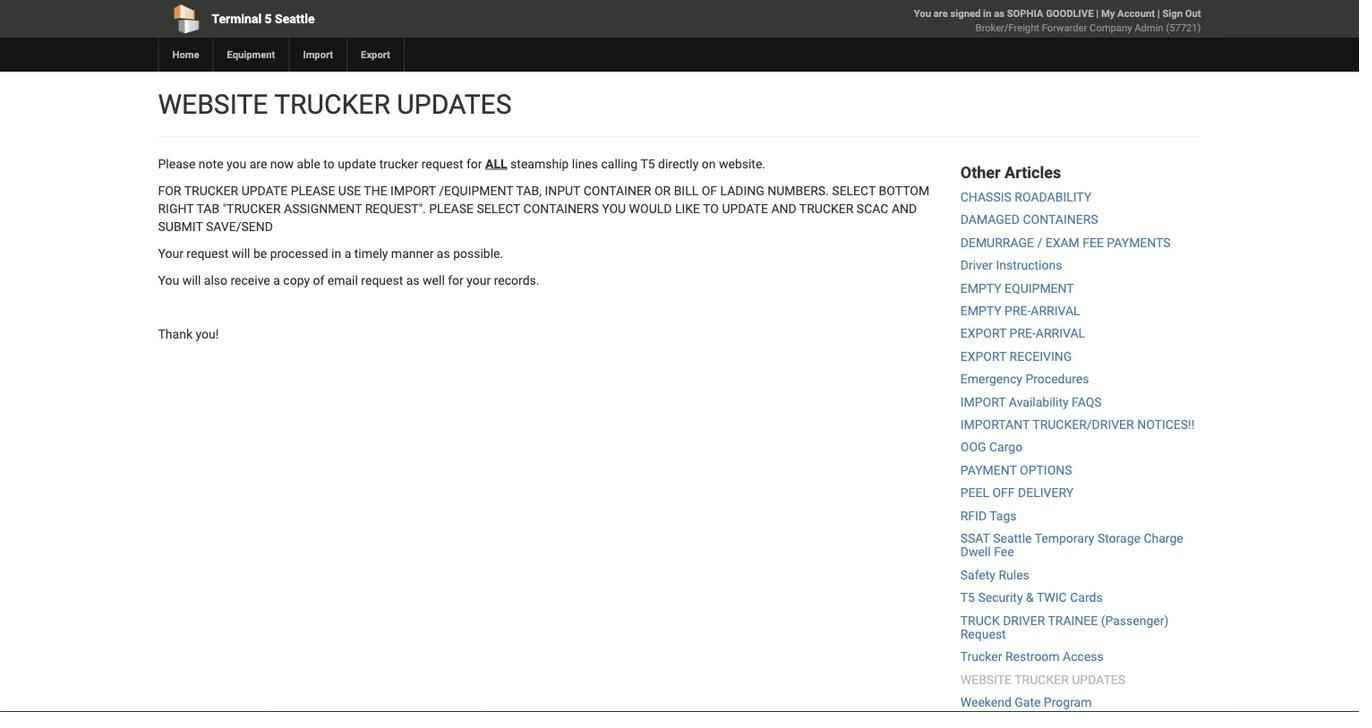 Task type: locate. For each thing, give the bounding box(es) containing it.
pre- down the "empty pre-arrival" link
[[1010, 326, 1036, 341]]

1 horizontal spatial t5
[[961, 590, 975, 605]]

t5 down safety
[[961, 590, 975, 605]]

receive
[[231, 273, 270, 287]]

request up /equipment
[[421, 156, 464, 171]]

0 vertical spatial will
[[232, 246, 250, 261]]

1 vertical spatial website
[[961, 672, 1012, 687]]

1 vertical spatial t5
[[961, 590, 975, 605]]

updates down access
[[1072, 672, 1126, 687]]

updates inside other articles chassis roadability damaged containers demurrage / exam fee payments driver instructions empty equipment empty pre-arrival export pre-arrival export receiving emergency procedures import availability faqs important trucker/driver notices!! oog cargo payment options peel off delivery rfid tags ssat seattle temporary storage charge dwell fee safety rules t5 security & twic cards truck driver trainee (passenger) request trucker restroom access website trucker updates weekend gate program
[[1072, 672, 1126, 687]]

instructions
[[996, 258, 1063, 273]]

0 horizontal spatial update
[[242, 183, 288, 198]]

as
[[994, 8, 1005, 19], [437, 246, 450, 261], [406, 273, 420, 287]]

a
[[344, 246, 351, 261], [273, 273, 280, 287]]

0 horizontal spatial updates
[[397, 88, 512, 120]]

0 vertical spatial as
[[994, 8, 1005, 19]]

and down the bottom
[[892, 201, 917, 216]]

options
[[1020, 463, 1073, 477]]

1 vertical spatial request
[[187, 246, 229, 261]]

lading
[[721, 183, 765, 198]]

export receiving link
[[961, 349, 1072, 364]]

a left timely
[[344, 246, 351, 261]]

1 horizontal spatial and
[[892, 201, 917, 216]]

seattle down tags
[[993, 531, 1032, 546]]

1 horizontal spatial as
[[437, 246, 450, 261]]

signed
[[951, 8, 981, 19]]

0 horizontal spatial select
[[477, 201, 520, 216]]

1 vertical spatial update
[[722, 201, 768, 216]]

gate
[[1015, 695, 1041, 710]]

0 vertical spatial update
[[242, 183, 288, 198]]

select up scac
[[832, 183, 876, 198]]

import up request". at left top
[[391, 183, 436, 198]]

1 vertical spatial import
[[961, 394, 1006, 409]]

import
[[391, 183, 436, 198], [961, 394, 1006, 409]]

twic
[[1037, 590, 1067, 605]]

0 horizontal spatial you
[[158, 273, 179, 287]]

possible.
[[453, 246, 503, 261]]

2 vertical spatial as
[[406, 273, 420, 287]]

0 horizontal spatial website
[[158, 88, 268, 120]]

0 horizontal spatial import
[[391, 183, 436, 198]]

please up assignment
[[291, 183, 335, 198]]

email
[[328, 273, 358, 287]]

in
[[983, 8, 992, 19], [331, 246, 341, 261]]

steamship
[[511, 156, 569, 171]]

1 vertical spatial are
[[250, 156, 267, 171]]

container
[[584, 183, 652, 198]]

1 horizontal spatial update
[[722, 201, 768, 216]]

calling
[[601, 156, 638, 171]]

as up well
[[437, 246, 450, 261]]

for left all
[[467, 156, 482, 171]]

1 vertical spatial export
[[961, 349, 1007, 364]]

and down numbers.
[[771, 201, 797, 216]]

2 empty from the top
[[961, 303, 1002, 318]]

in right signed
[[983, 8, 992, 19]]

1 vertical spatial select
[[477, 201, 520, 216]]

0 vertical spatial export
[[961, 326, 1007, 341]]

0 horizontal spatial and
[[771, 201, 797, 216]]

1 horizontal spatial will
[[232, 246, 250, 261]]

website.
[[719, 156, 766, 171]]

0 vertical spatial t5
[[641, 156, 655, 171]]

numbers.
[[768, 183, 829, 198]]

0 horizontal spatial in
[[331, 246, 341, 261]]

program
[[1044, 695, 1092, 710]]

containers up exam on the right top
[[1023, 212, 1099, 227]]

0 horizontal spatial are
[[250, 156, 267, 171]]

1 horizontal spatial request
[[361, 273, 403, 287]]

0 vertical spatial you
[[914, 8, 931, 19]]

in up email on the left
[[331, 246, 341, 261]]

a left copy
[[273, 273, 280, 287]]

t5 security & twic cards link
[[961, 590, 1103, 605]]

0 vertical spatial import
[[391, 183, 436, 198]]

request up also
[[187, 246, 229, 261]]

all
[[485, 156, 507, 171]]

0 horizontal spatial request
[[187, 246, 229, 261]]

are
[[934, 8, 948, 19], [250, 156, 267, 171]]

you for you will also receive a copy of email request as well for your records.
[[158, 273, 179, 287]]

peel
[[961, 485, 990, 500]]

for right well
[[448, 273, 464, 287]]

/
[[1038, 235, 1043, 250]]

0 vertical spatial updates
[[397, 88, 512, 120]]

2 horizontal spatial as
[[994, 8, 1005, 19]]

0 vertical spatial empty
[[961, 281, 1002, 295]]

1 vertical spatial you
[[158, 273, 179, 287]]

containers inside for trucker update please use the import /equipment tab, input container or bill of lading numbers. select bottom right tab "trucker assignment request". please select containers you would like to update and trucker scac and submit save/send
[[524, 201, 599, 216]]

import inside other articles chassis roadability damaged containers demurrage / exam fee payments driver instructions empty equipment empty pre-arrival export pre-arrival export receiving emergency procedures import availability faqs important trucker/driver notices!! oog cargo payment options peel off delivery rfid tags ssat seattle temporary storage charge dwell fee safety rules t5 security & twic cards truck driver trainee (passenger) request trucker restroom access website trucker updates weekend gate program
[[961, 394, 1006, 409]]

1 horizontal spatial are
[[934, 8, 948, 19]]

empty down driver
[[961, 281, 1002, 295]]

sign
[[1163, 8, 1183, 19]]

scac
[[857, 201, 889, 216]]

forwarder
[[1042, 22, 1088, 34]]

update
[[242, 183, 288, 198], [722, 201, 768, 216]]

other
[[961, 163, 1001, 182]]

receiving
[[1010, 349, 1072, 364]]

0 horizontal spatial |
[[1096, 8, 1099, 19]]

1 horizontal spatial containers
[[1023, 212, 1099, 227]]

exam
[[1046, 235, 1080, 250]]

export up emergency
[[961, 349, 1007, 364]]

also
[[204, 273, 228, 287]]

updates
[[397, 88, 512, 120], [1072, 672, 1126, 687]]

1 and from the left
[[771, 201, 797, 216]]

update up "trucker
[[242, 183, 288, 198]]

note
[[199, 156, 224, 171]]

seattle right 5
[[275, 11, 315, 26]]

update down lading on the top of the page
[[722, 201, 768, 216]]

trucker/driver
[[1033, 417, 1134, 432]]

will left be
[[232, 246, 250, 261]]

1 vertical spatial updates
[[1072, 672, 1126, 687]]

select
[[832, 183, 876, 198], [477, 201, 520, 216]]

| left sign
[[1158, 8, 1160, 19]]

storage
[[1098, 531, 1141, 546]]

are right you
[[250, 156, 267, 171]]

request
[[961, 627, 1006, 641]]

0 horizontal spatial will
[[182, 273, 201, 287]]

import availability faqs link
[[961, 394, 1102, 409]]

records.
[[494, 273, 540, 287]]

off
[[993, 485, 1015, 500]]

2 horizontal spatial request
[[421, 156, 464, 171]]

containers down input
[[524, 201, 599, 216]]

import inside for trucker update please use the import /equipment tab, input container or bill of lading numbers. select bottom right tab "trucker assignment request". please select containers you would like to update and trucker scac and submit save/send
[[391, 183, 436, 198]]

faqs
[[1072, 394, 1102, 409]]

1 vertical spatial empty
[[961, 303, 1002, 318]]

request down timely
[[361, 273, 403, 287]]

you will also receive a copy of email request as well for your records.
[[158, 273, 540, 287]]

0 vertical spatial request
[[421, 156, 464, 171]]

cargo
[[990, 440, 1023, 455]]

export up export receiving link
[[961, 326, 1007, 341]]

pre- down empty equipment link
[[1005, 303, 1031, 318]]

arrival down the equipment
[[1031, 303, 1081, 318]]

right
[[158, 201, 194, 216]]

for trucker update please use the import /equipment tab, input container or bill of lading numbers. select bottom right tab "trucker assignment request". please select containers you would like to update and trucker scac and submit save/send
[[158, 183, 930, 234]]

1 vertical spatial please
[[429, 201, 474, 216]]

seattle inside other articles chassis roadability damaged containers demurrage / exam fee payments driver instructions empty equipment empty pre-arrival export pre-arrival export receiving emergency procedures import availability faqs important trucker/driver notices!! oog cargo payment options peel off delivery rfid tags ssat seattle temporary storage charge dwell fee safety rules t5 security & twic cards truck driver trainee (passenger) request trucker restroom access website trucker updates weekend gate program
[[993, 531, 1032, 546]]

export
[[961, 326, 1007, 341], [961, 349, 1007, 364]]

1 vertical spatial for
[[448, 273, 464, 287]]

to
[[324, 156, 335, 171]]

damaged
[[961, 212, 1020, 227]]

arrival
[[1031, 303, 1081, 318], [1036, 326, 1086, 341]]

updates up please note you are now able to update trucker request for all steamship lines calling t5 directly on website.
[[397, 88, 512, 120]]

as for well
[[406, 273, 420, 287]]

trucker down restroom
[[1015, 672, 1069, 687]]

equipment link
[[213, 38, 289, 72]]

1 horizontal spatial a
[[344, 246, 351, 261]]

1 horizontal spatial select
[[832, 183, 876, 198]]

0 horizontal spatial as
[[406, 273, 420, 287]]

use
[[338, 183, 361, 198]]

website up weekend on the bottom right of page
[[961, 672, 1012, 687]]

bill
[[674, 183, 699, 198]]

0 vertical spatial seattle
[[275, 11, 315, 26]]

timely
[[354, 246, 388, 261]]

as up broker/freight
[[994, 8, 1005, 19]]

you for you are signed in as sophia goodlive | my account | sign out broker/freight forwarder company admin (57721)
[[914, 8, 931, 19]]

0 horizontal spatial containers
[[524, 201, 599, 216]]

containers inside other articles chassis roadability damaged containers demurrage / exam fee payments driver instructions empty equipment empty pre-arrival export pre-arrival export receiving emergency procedures import availability faqs important trucker/driver notices!! oog cargo payment options peel off delivery rfid tags ssat seattle temporary storage charge dwell fee safety rules t5 security & twic cards truck driver trainee (passenger) request trucker restroom access website trucker updates weekend gate program
[[1023, 212, 1099, 227]]

1 horizontal spatial |
[[1158, 8, 1160, 19]]

1 vertical spatial a
[[273, 273, 280, 287]]

"trucker
[[223, 201, 281, 216]]

0 vertical spatial a
[[344, 246, 351, 261]]

1 horizontal spatial in
[[983, 8, 992, 19]]

as for possible.
[[437, 246, 450, 261]]

select down /equipment
[[477, 201, 520, 216]]

as left well
[[406, 273, 420, 287]]

1 horizontal spatial seattle
[[993, 531, 1032, 546]]

be
[[253, 246, 267, 261]]

safety
[[961, 567, 996, 582]]

security
[[978, 590, 1023, 605]]

please
[[291, 183, 335, 198], [429, 201, 474, 216]]

you left signed
[[914, 8, 931, 19]]

sophia
[[1007, 8, 1044, 19]]

t5 right calling
[[641, 156, 655, 171]]

0 horizontal spatial a
[[273, 273, 280, 287]]

will left also
[[182, 273, 201, 287]]

0 vertical spatial arrival
[[1031, 303, 1081, 318]]

cards
[[1070, 590, 1103, 605]]

t5
[[641, 156, 655, 171], [961, 590, 975, 605]]

1 horizontal spatial you
[[914, 8, 931, 19]]

or
[[655, 183, 671, 198]]

1 vertical spatial pre-
[[1010, 326, 1036, 341]]

0 vertical spatial are
[[934, 8, 948, 19]]

availability
[[1009, 394, 1069, 409]]

chassis roadability link
[[961, 190, 1092, 204]]

you inside you are signed in as sophia goodlive | my account | sign out broker/freight forwarder company admin (57721)
[[914, 8, 931, 19]]

assignment
[[284, 201, 362, 216]]

you down your
[[158, 273, 179, 287]]

1 horizontal spatial updates
[[1072, 672, 1126, 687]]

weekend
[[961, 695, 1012, 710]]

home link
[[158, 38, 213, 72]]

0 vertical spatial in
[[983, 8, 992, 19]]

import down emergency
[[961, 394, 1006, 409]]

trucker
[[274, 88, 390, 120], [184, 183, 238, 198], [800, 201, 854, 216], [1015, 672, 1069, 687]]

1 empty from the top
[[961, 281, 1002, 295]]

1 vertical spatial seattle
[[993, 531, 1032, 546]]

goodlive
[[1046, 8, 1094, 19]]

2 vertical spatial request
[[361, 273, 403, 287]]

access
[[1063, 649, 1104, 664]]

0 vertical spatial please
[[291, 183, 335, 198]]

empty down empty equipment link
[[961, 303, 1002, 318]]

1 vertical spatial as
[[437, 246, 450, 261]]

| left my
[[1096, 8, 1099, 19]]

website down home
[[158, 88, 268, 120]]

trucker down numbers.
[[800, 201, 854, 216]]

and
[[771, 201, 797, 216], [892, 201, 917, 216]]

1 horizontal spatial import
[[961, 394, 1006, 409]]

ssat
[[961, 531, 990, 546]]

1 vertical spatial in
[[331, 246, 341, 261]]

to
[[703, 201, 719, 216]]

arrival up receiving
[[1036, 326, 1086, 341]]

trucker
[[379, 156, 418, 171]]

1 horizontal spatial website
[[961, 672, 1012, 687]]

1 horizontal spatial for
[[467, 156, 482, 171]]

are left signed
[[934, 8, 948, 19]]

please down /equipment
[[429, 201, 474, 216]]

trucker inside other articles chassis roadability damaged containers demurrage / exam fee payments driver instructions empty equipment empty pre-arrival export pre-arrival export receiving emergency procedures import availability faqs important trucker/driver notices!! oog cargo payment options peel off delivery rfid tags ssat seattle temporary storage charge dwell fee safety rules t5 security & twic cards truck driver trainee (passenger) request trucker restroom access website trucker updates weekend gate program
[[1015, 672, 1069, 687]]

0 horizontal spatial t5
[[641, 156, 655, 171]]

oog cargo link
[[961, 440, 1023, 455]]

driver
[[1003, 613, 1045, 628]]



Task type: vqa. For each thing, say whether or not it's contained in the screenshot.
the rightmost tideworks
no



Task type: describe. For each thing, give the bounding box(es) containing it.
0 vertical spatial for
[[467, 156, 482, 171]]

damaged containers link
[[961, 212, 1099, 227]]

1 horizontal spatial please
[[429, 201, 474, 216]]

copy
[[283, 273, 310, 287]]

2 export from the top
[[961, 349, 1007, 364]]

trainee
[[1048, 613, 1098, 628]]

broker/freight
[[976, 22, 1040, 34]]

website trucker updates
[[158, 88, 512, 120]]

1 vertical spatial will
[[182, 273, 201, 287]]

peel off delivery link
[[961, 485, 1074, 500]]

payment options link
[[961, 463, 1073, 477]]

payment
[[961, 463, 1017, 477]]

are inside you are signed in as sophia goodlive | my account | sign out broker/freight forwarder company admin (57721)
[[934, 8, 948, 19]]

weekend gate program link
[[961, 695, 1092, 710]]

submit
[[158, 219, 203, 234]]

articles
[[1005, 163, 1061, 182]]

thank
[[158, 326, 193, 341]]

on
[[702, 156, 716, 171]]

demurrage
[[961, 235, 1034, 250]]

tab
[[197, 201, 220, 216]]

for
[[158, 183, 181, 198]]

export
[[361, 49, 390, 60]]

directly
[[658, 156, 699, 171]]

(57721)
[[1166, 22, 1201, 34]]

trucker up 'tab'
[[184, 183, 238, 198]]

temporary
[[1035, 531, 1095, 546]]

would
[[629, 201, 672, 216]]

0 horizontal spatial please
[[291, 183, 335, 198]]

my account link
[[1101, 8, 1155, 19]]

in inside you are signed in as sophia goodlive | my account | sign out broker/freight forwarder company admin (57721)
[[983, 8, 992, 19]]

company
[[1090, 22, 1132, 34]]

fee
[[1083, 235, 1104, 250]]

rules
[[999, 567, 1030, 582]]

you are signed in as sophia goodlive | my account | sign out broker/freight forwarder company admin (57721)
[[914, 8, 1201, 34]]

empty equipment link
[[961, 281, 1074, 295]]

1 export from the top
[[961, 326, 1007, 341]]

terminal 5 seattle link
[[158, 0, 577, 38]]

0 vertical spatial website
[[158, 88, 268, 120]]

notices!!
[[1138, 417, 1195, 432]]

trucker down import
[[274, 88, 390, 120]]

website inside other articles chassis roadability damaged containers demurrage / exam fee payments driver instructions empty equipment empty pre-arrival export pre-arrival export receiving emergency procedures import availability faqs important trucker/driver notices!! oog cargo payment options peel off delivery rfid tags ssat seattle temporary storage charge dwell fee safety rules t5 security & twic cards truck driver trainee (passenger) request trucker restroom access website trucker updates weekend gate program
[[961, 672, 1012, 687]]

update
[[338, 156, 376, 171]]

t5 inside other articles chassis roadability damaged containers demurrage / exam fee payments driver instructions empty equipment empty pre-arrival export pre-arrival export receiving emergency procedures import availability faqs important trucker/driver notices!! oog cargo payment options peel off delivery rfid tags ssat seattle temporary storage charge dwell fee safety rules t5 security & twic cards truck driver trainee (passenger) request trucker restroom access website trucker updates weekend gate program
[[961, 590, 975, 605]]

0 vertical spatial pre-
[[1005, 303, 1031, 318]]

0 horizontal spatial for
[[448, 273, 464, 287]]

2 | from the left
[[1158, 8, 1160, 19]]

trucker restroom access link
[[961, 649, 1104, 664]]

procedures
[[1026, 372, 1089, 386]]

dwell
[[961, 545, 991, 559]]

important trucker/driver notices!! link
[[961, 417, 1195, 432]]

oog
[[961, 440, 987, 455]]

delivery
[[1018, 485, 1074, 500]]

/equipment
[[439, 183, 513, 198]]

1 vertical spatial arrival
[[1036, 326, 1086, 341]]

processed
[[270, 246, 328, 261]]

thank you!
[[158, 326, 219, 341]]

demurrage / exam fee payments link
[[961, 235, 1171, 250]]

1 | from the left
[[1096, 8, 1099, 19]]

truck
[[961, 613, 1000, 628]]

out
[[1186, 8, 1201, 19]]

home
[[172, 49, 199, 60]]

admin
[[1135, 22, 1164, 34]]

lines
[[572, 156, 598, 171]]

request".
[[365, 201, 426, 216]]

as inside you are signed in as sophia goodlive | my account | sign out broker/freight forwarder company admin (57721)
[[994, 8, 1005, 19]]

roadability
[[1015, 190, 1092, 204]]

charge
[[1144, 531, 1184, 546]]

0 horizontal spatial seattle
[[275, 11, 315, 26]]

fee
[[994, 545, 1014, 559]]

0 vertical spatial select
[[832, 183, 876, 198]]

please
[[158, 156, 196, 171]]

tab,
[[516, 183, 542, 198]]

well
[[423, 273, 445, 287]]

import link
[[289, 38, 347, 72]]

able
[[297, 156, 320, 171]]

tags
[[990, 508, 1017, 523]]

rfid tags link
[[961, 508, 1017, 523]]

export link
[[347, 38, 404, 72]]

trucker
[[961, 649, 1003, 664]]

safety rules link
[[961, 567, 1030, 582]]

&
[[1026, 590, 1034, 605]]

terminal 5 seattle
[[212, 11, 315, 26]]

important
[[961, 417, 1030, 432]]

like
[[675, 201, 700, 216]]

(passenger)
[[1101, 613, 1169, 628]]

of
[[313, 273, 325, 287]]

input
[[545, 183, 581, 198]]

rfid
[[961, 508, 987, 523]]

truck driver trainee (passenger) request link
[[961, 613, 1169, 641]]

driver
[[961, 258, 993, 273]]

the
[[364, 183, 387, 198]]

equipment
[[227, 49, 275, 60]]

your
[[467, 273, 491, 287]]

2 and from the left
[[892, 201, 917, 216]]

bottom
[[879, 183, 930, 198]]

other articles chassis roadability damaged containers demurrage / exam fee payments driver instructions empty equipment empty pre-arrival export pre-arrival export receiving emergency procedures import availability faqs important trucker/driver notices!! oog cargo payment options peel off delivery rfid tags ssat seattle temporary storage charge dwell fee safety rules t5 security & twic cards truck driver trainee (passenger) request trucker restroom access website trucker updates weekend gate program
[[961, 163, 1195, 710]]



